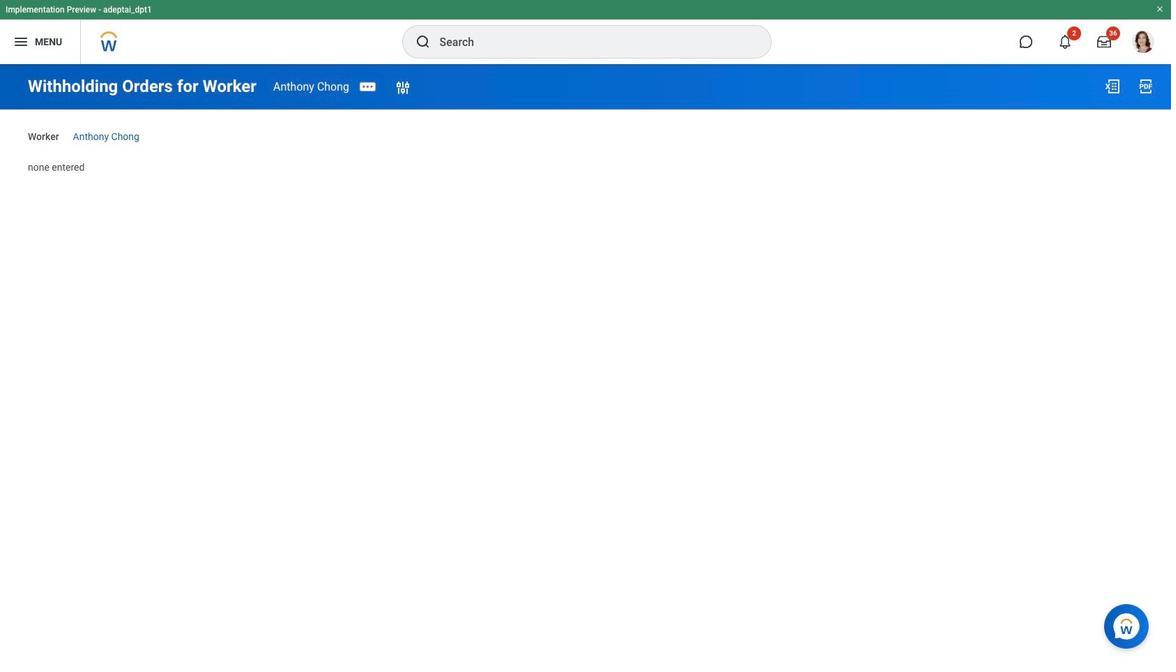 Task type: describe. For each thing, give the bounding box(es) containing it.
export to excel image
[[1105, 78, 1121, 95]]

justify image
[[13, 33, 29, 50]]

change selection image
[[395, 80, 412, 97]]

profile logan mcneil image
[[1133, 31, 1155, 56]]

view printable version (pdf) image
[[1138, 78, 1155, 95]]

inbox large image
[[1098, 35, 1112, 49]]



Task type: locate. For each thing, give the bounding box(es) containing it.
main content
[[0, 64, 1172, 187]]

search image
[[415, 33, 431, 50]]

banner
[[0, 0, 1172, 64]]

close environment banner image
[[1156, 5, 1165, 13]]

notifications large image
[[1059, 35, 1073, 49]]

Search Workday  search field
[[440, 27, 742, 57]]



Task type: vqa. For each thing, say whether or not it's contained in the screenshot.
Profile Logan McNeil icon
yes



